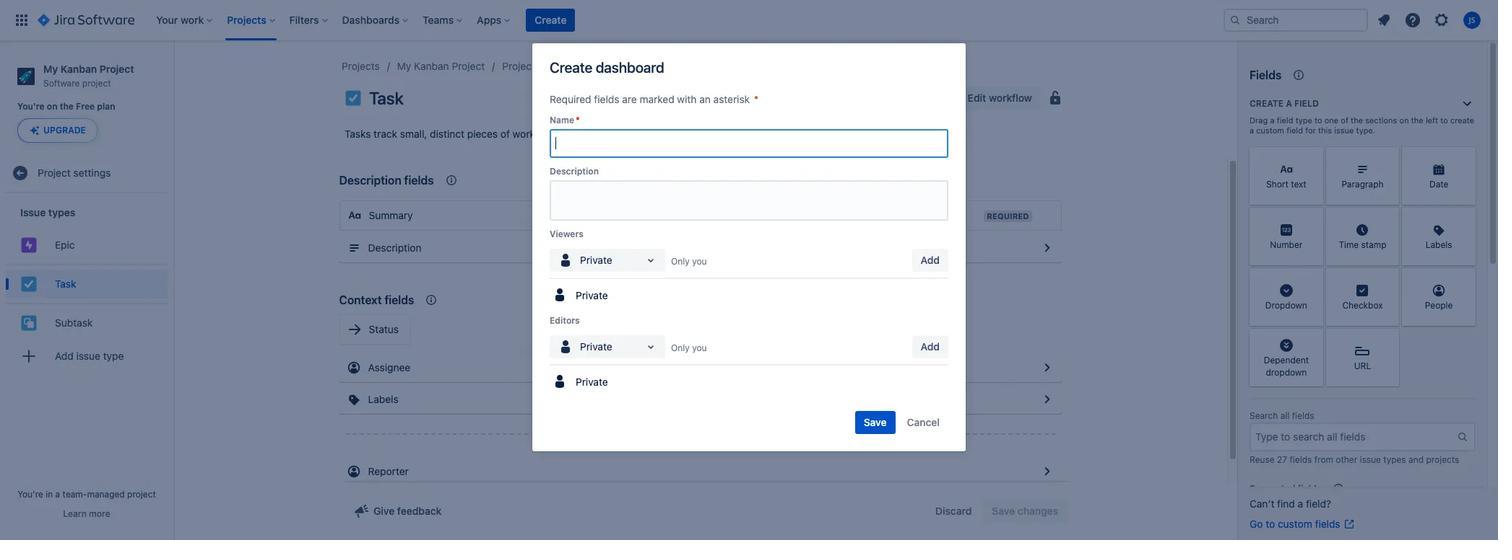 Task type: vqa. For each thing, say whether or not it's contained in the screenshot.


Task type: locate. For each thing, give the bounding box(es) containing it.
project up plan
[[82, 78, 111, 89]]

project settings link down 'upgrade'
[[6, 159, 168, 188]]

issue types link
[[593, 58, 646, 75]]

project settings down 'upgrade'
[[38, 167, 111, 179]]

0 vertical spatial open field configuration image
[[1038, 240, 1056, 257]]

1 vertical spatial field
[[1277, 116, 1293, 125]]

open field configuration image inside description 'button'
[[1038, 240, 1056, 257]]

give
[[373, 506, 395, 518]]

feedback
[[397, 506, 442, 518]]

0 horizontal spatial project
[[82, 78, 111, 89]]

1 vertical spatial custom
[[1278, 519, 1312, 531]]

issue types up are
[[593, 60, 646, 72]]

0 vertical spatial labels
[[1426, 240, 1452, 251]]

1 vertical spatial *
[[576, 115, 580, 126]]

0 vertical spatial type
[[1296, 116, 1312, 125]]

other
[[1336, 455, 1357, 466]]

open field configuration image for assignee
[[1038, 391, 1056, 409]]

2 open field configuration image from the top
[[1038, 391, 1056, 409]]

types left and
[[1383, 455, 1406, 466]]

url
[[1354, 361, 1371, 372]]

distinct
[[430, 128, 464, 140]]

my kanban project software project
[[43, 63, 134, 89]]

to up this
[[1315, 116, 1322, 125]]

you right open icon
[[692, 256, 707, 267]]

field for create
[[1294, 98, 1319, 109]]

you're for you're in a team-managed project
[[17, 490, 43, 501]]

0 vertical spatial settings
[[538, 60, 575, 72]]

and
[[1408, 455, 1424, 466]]

open image
[[642, 339, 659, 356]]

on
[[47, 101, 57, 112], [1399, 116, 1409, 125]]

fields right 'all'
[[1292, 411, 1314, 422]]

1 vertical spatial project settings
[[38, 167, 111, 179]]

private up editors in the left bottom of the page
[[576, 290, 608, 302]]

1 you're from the top
[[17, 101, 45, 112]]

issue right other
[[1360, 455, 1381, 466]]

custom down can't find a field?
[[1278, 519, 1312, 531]]

group containing issue types
[[6, 194, 168, 380]]

a right drag
[[1270, 116, 1275, 125]]

Viewers text field
[[557, 254, 560, 268]]

2 only you from the top
[[671, 343, 707, 354]]

1 horizontal spatial to
[[1315, 116, 1322, 125]]

0 vertical spatial issue types
[[593, 60, 646, 72]]

2 you're from the top
[[17, 490, 43, 501]]

1 vertical spatial issue
[[76, 350, 100, 363]]

issue down subtask link
[[76, 350, 100, 363]]

you up assignee button
[[692, 343, 707, 354]]

1 add button from the top
[[912, 249, 948, 272]]

issue types up the epic
[[20, 206, 75, 219]]

2 vertical spatial create
[[1250, 98, 1284, 109]]

types up the epic
[[48, 206, 75, 219]]

2 vertical spatial open field configuration image
[[1038, 464, 1056, 481]]

primary element
[[9, 0, 1224, 40]]

project settings link down create button
[[502, 58, 575, 75]]

reporter button
[[339, 458, 1061, 487]]

add issue type
[[55, 350, 124, 363]]

only you up assignee button
[[671, 343, 707, 354]]

you for viewers
[[692, 256, 707, 267]]

1 vertical spatial labels
[[368, 394, 399, 406]]

0 horizontal spatial task
[[55, 278, 76, 290]]

viewers
[[550, 229, 584, 240]]

1 vertical spatial settings
[[73, 167, 111, 179]]

project up plan
[[99, 63, 134, 75]]

open field configuration image
[[1038, 360, 1056, 377]]

short text
[[1266, 179, 1306, 190]]

* right name
[[576, 115, 580, 126]]

0 vertical spatial only
[[671, 256, 690, 267]]

0 vertical spatial create
[[535, 14, 567, 26]]

1 horizontal spatial the
[[1351, 116, 1363, 125]]

settings down 'upgrade'
[[73, 167, 111, 179]]

0 vertical spatial types
[[620, 60, 646, 72]]

can't
[[1250, 498, 1274, 511]]

0 horizontal spatial type
[[103, 350, 124, 363]]

create button
[[526, 9, 575, 32]]

the up type.
[[1351, 116, 1363, 125]]

description down name *
[[550, 166, 599, 177]]

to right go at bottom
[[1266, 519, 1275, 531]]

add button for viewers
[[912, 249, 948, 272]]

0 vertical spatial issue
[[1334, 126, 1354, 135]]

asterisk
[[713, 93, 750, 105]]

description down summary
[[368, 242, 421, 254]]

project down upgrade button
[[38, 167, 71, 179]]

0 vertical spatial field
[[1294, 98, 1319, 109]]

2 horizontal spatial types
[[1383, 455, 1406, 466]]

3 open field configuration image from the top
[[1038, 464, 1056, 481]]

field
[[1294, 98, 1319, 109], [1277, 116, 1293, 125], [1286, 126, 1303, 135]]

dropdown
[[1266, 368, 1307, 378]]

date
[[1429, 179, 1448, 190]]

custom inside drag a field type to one of the sections on the left to create a custom field for this issue type.
[[1256, 126, 1284, 135]]

0 horizontal spatial types
[[48, 206, 75, 219]]

1 vertical spatial issue
[[20, 206, 46, 219]]

labels button
[[339, 386, 1061, 415]]

time stamp
[[1339, 240, 1386, 251]]

issue inside drag a field type to one of the sections on the left to create a custom field for this issue type.
[[1334, 126, 1354, 135]]

1 horizontal spatial issue types
[[593, 60, 646, 72]]

you're
[[17, 101, 45, 112], [17, 490, 43, 501]]

0 vertical spatial only you
[[671, 256, 707, 267]]

only you right open icon
[[671, 256, 707, 267]]

a right in
[[55, 490, 60, 501]]

1 horizontal spatial required
[[987, 212, 1029, 221]]

add for viewers
[[921, 254, 940, 267]]

of right the one
[[1341, 116, 1348, 125]]

project settings down create button
[[502, 60, 575, 72]]

you're for you're on the free plan
[[17, 101, 45, 112]]

1 horizontal spatial type
[[1296, 116, 1312, 125]]

the left left in the right of the page
[[1411, 116, 1423, 125]]

issue down primary element
[[593, 60, 617, 72]]

context fields
[[339, 294, 414, 307]]

1 horizontal spatial *
[[754, 93, 759, 105]]

only you for editors
[[671, 343, 707, 354]]

0 vertical spatial add button
[[912, 249, 948, 272]]

task group
[[6, 265, 168, 304]]

type up for
[[1296, 116, 1312, 125]]

this
[[1318, 126, 1332, 135]]

1 vertical spatial required
[[987, 212, 1029, 221]]

issue
[[593, 60, 617, 72], [20, 206, 46, 219]]

more information about the suggested fields image
[[1330, 481, 1347, 498]]

plan
[[97, 101, 115, 112]]

work.
[[513, 128, 538, 140]]

my kanban project
[[397, 60, 485, 72]]

None field
[[551, 131, 947, 157]]

cancel
[[907, 417, 940, 429]]

1 open field configuration image from the top
[[1038, 240, 1056, 257]]

0 horizontal spatial kanban
[[60, 63, 97, 75]]

a down more information about the fields icon
[[1286, 98, 1292, 109]]

1 horizontal spatial task
[[369, 88, 403, 108]]

2 vertical spatial issue
[[1360, 455, 1381, 466]]

project up pieces at the left top of the page
[[452, 60, 485, 72]]

1 horizontal spatial issue
[[1334, 126, 1354, 135]]

all
[[1280, 411, 1290, 422]]

description button
[[339, 234, 1061, 263]]

custom down drag
[[1256, 126, 1284, 135]]

1 horizontal spatial of
[[1341, 116, 1348, 125]]

of left work.
[[500, 128, 510, 140]]

text
[[1291, 179, 1306, 190]]

projects
[[342, 60, 380, 72]]

issue
[[1334, 126, 1354, 135], [76, 350, 100, 363], [1360, 455, 1381, 466]]

1 vertical spatial add button
[[912, 336, 948, 359]]

2 only from the top
[[671, 343, 690, 354]]

settings down create button
[[538, 60, 575, 72]]

0 vertical spatial on
[[47, 101, 57, 112]]

1 horizontal spatial project
[[127, 490, 156, 501]]

0 horizontal spatial project settings
[[38, 167, 111, 179]]

to right left in the right of the page
[[1440, 116, 1448, 125]]

type down subtask link
[[103, 350, 124, 363]]

edit workflow button
[[944, 87, 1041, 110]]

on right sections
[[1399, 116, 1409, 125]]

1 vertical spatial open field configuration image
[[1038, 391, 1056, 409]]

1 horizontal spatial project settings
[[502, 60, 575, 72]]

create for create a field
[[1250, 98, 1284, 109]]

0 horizontal spatial issue types
[[20, 206, 75, 219]]

create for create dashboard
[[550, 59, 592, 76]]

only
[[671, 256, 690, 267], [671, 343, 690, 354]]

more
[[89, 509, 110, 520]]

open field configuration image inside labels button
[[1038, 391, 1056, 409]]

1 vertical spatial project settings link
[[6, 159, 168, 188]]

fields
[[594, 93, 619, 105], [404, 174, 434, 187], [384, 294, 414, 307], [1292, 411, 1314, 422], [1290, 455, 1312, 466], [1298, 484, 1321, 495], [1315, 519, 1340, 531]]

issue up epic link
[[20, 206, 46, 219]]

custom
[[1256, 126, 1284, 135], [1278, 519, 1312, 531]]

kanban up tasks track small, distinct pieces of work.
[[414, 60, 449, 72]]

status
[[369, 324, 399, 336]]

open field configuration image inside "reporter" button
[[1038, 464, 1056, 481]]

issue down the one
[[1334, 126, 1354, 135]]

0 vertical spatial project
[[82, 78, 111, 89]]

only up assignee button
[[671, 343, 690, 354]]

1 horizontal spatial labels
[[1426, 240, 1452, 251]]

my right projects
[[397, 60, 411, 72]]

group
[[6, 194, 168, 380]]

you're left in
[[17, 490, 43, 501]]

2 you from the top
[[692, 343, 707, 354]]

1 vertical spatial create
[[550, 59, 592, 76]]

description fields
[[339, 174, 434, 187]]

learn
[[63, 509, 87, 520]]

0 vertical spatial custom
[[1256, 126, 1284, 135]]

project right managed
[[127, 490, 156, 501]]

subtask link
[[6, 309, 168, 338]]

1 vertical spatial of
[[500, 128, 510, 140]]

only right open icon
[[671, 256, 690, 267]]

2 horizontal spatial issue
[[1360, 455, 1381, 466]]

0 vertical spatial you're
[[17, 101, 45, 112]]

go
[[1250, 519, 1263, 531]]

dependent
[[1264, 355, 1309, 366]]

0 horizontal spatial of
[[500, 128, 510, 140]]

task down the epic
[[55, 278, 76, 290]]

1 horizontal spatial my
[[397, 60, 411, 72]]

2 add button from the top
[[912, 336, 948, 359]]

labels down assignee
[[368, 394, 399, 406]]

of
[[1341, 116, 1348, 125], [500, 128, 510, 140]]

of inside drag a field type to one of the sections on the left to create a custom field for this issue type.
[[1341, 116, 1348, 125]]

0 vertical spatial required
[[550, 93, 591, 105]]

task right the issue type icon
[[369, 88, 403, 108]]

1 vertical spatial task
[[55, 278, 76, 290]]

the left free
[[60, 101, 74, 112]]

learn more
[[63, 509, 110, 520]]

jira software image
[[38, 12, 135, 29], [38, 12, 135, 29]]

1 only you from the top
[[671, 256, 707, 267]]

kanban up software on the top
[[60, 63, 97, 75]]

task
[[369, 88, 403, 108], [55, 278, 76, 290]]

0 vertical spatial you
[[692, 256, 707, 267]]

kanban inside my kanban project software project
[[60, 63, 97, 75]]

1 vertical spatial on
[[1399, 116, 1409, 125]]

1 horizontal spatial types
[[620, 60, 646, 72]]

0 horizontal spatial to
[[1266, 519, 1275, 531]]

0 horizontal spatial required
[[550, 93, 591, 105]]

issue types
[[593, 60, 646, 72], [20, 206, 75, 219]]

software
[[43, 78, 80, 89]]

my for my kanban project
[[397, 60, 411, 72]]

types up are
[[620, 60, 646, 72]]

task link
[[6, 270, 168, 299]]

1 only from the top
[[671, 256, 690, 267]]

tasks
[[345, 128, 371, 140]]

0 vertical spatial *
[[754, 93, 759, 105]]

1 vertical spatial you're
[[17, 490, 43, 501]]

0 vertical spatial project settings link
[[502, 58, 575, 75]]

*
[[754, 93, 759, 105], [576, 115, 580, 126]]

required for required
[[987, 212, 1029, 221]]

2 horizontal spatial the
[[1411, 116, 1423, 125]]

types
[[620, 60, 646, 72], [48, 206, 75, 219], [1383, 455, 1406, 466]]

0 horizontal spatial issue
[[76, 350, 100, 363]]

1 horizontal spatial issue
[[593, 60, 617, 72]]

0 horizontal spatial *
[[576, 115, 580, 126]]

2 vertical spatial types
[[1383, 455, 1406, 466]]

checkbox
[[1342, 301, 1383, 312]]

field left for
[[1286, 126, 1303, 135]]

sections
[[1365, 116, 1397, 125]]

1 vertical spatial type
[[103, 350, 124, 363]]

drag a field type to one of the sections on the left to create a custom field for this issue type.
[[1250, 116, 1474, 135]]

subtask
[[55, 317, 93, 329]]

private left open image
[[580, 341, 612, 353]]

field down the create a field
[[1277, 116, 1293, 125]]

my up software on the top
[[43, 63, 58, 75]]

create inside button
[[535, 14, 567, 26]]

1 horizontal spatial on
[[1399, 116, 1409, 125]]

labels up people
[[1426, 240, 1452, 251]]

field up for
[[1294, 98, 1319, 109]]

1 you from the top
[[692, 256, 707, 267]]

go to custom fields
[[1250, 519, 1340, 531]]

search
[[1250, 411, 1278, 422]]

type
[[1296, 116, 1312, 125], [103, 350, 124, 363]]

the
[[60, 101, 74, 112], [1351, 116, 1363, 125], [1411, 116, 1423, 125]]

1 vertical spatial only
[[671, 343, 690, 354]]

epic link
[[6, 231, 168, 260]]

1 vertical spatial only you
[[671, 343, 707, 354]]

a right find
[[1298, 498, 1303, 511]]

private
[[580, 254, 612, 267], [576, 290, 608, 302], [580, 341, 612, 353], [576, 377, 608, 389]]

required
[[550, 93, 591, 105], [987, 212, 1029, 221]]

0 horizontal spatial issue
[[20, 206, 46, 219]]

0 horizontal spatial my
[[43, 63, 58, 75]]

1 vertical spatial project
[[127, 490, 156, 501]]

track
[[374, 128, 397, 140]]

Search field
[[1224, 9, 1368, 32]]

on up upgrade button
[[47, 101, 57, 112]]

open field configuration image
[[1038, 240, 1056, 257], [1038, 391, 1056, 409], [1038, 464, 1056, 481]]

project
[[82, 78, 111, 89], [127, 490, 156, 501]]

1 vertical spatial you
[[692, 343, 707, 354]]

discard
[[935, 506, 972, 518]]

this link will be opened in a new tab image
[[1343, 519, 1355, 531]]

1 horizontal spatial kanban
[[414, 60, 449, 72]]

my inside my kanban project software project
[[43, 63, 58, 75]]

assignee
[[368, 362, 410, 374]]

0 horizontal spatial on
[[47, 101, 57, 112]]

only for editors
[[671, 343, 690, 354]]

projects
[[1426, 455, 1459, 466]]

on inside drag a field type to one of the sections on the left to create a custom field for this issue type.
[[1399, 116, 1409, 125]]

* right asterisk
[[754, 93, 759, 105]]

create
[[1450, 116, 1474, 125]]

issue inside button
[[76, 350, 100, 363]]

0 vertical spatial of
[[1341, 116, 1348, 125]]

you're up upgrade button
[[17, 101, 45, 112]]

learn more button
[[63, 509, 110, 521]]

give feedback
[[373, 506, 442, 518]]

0 horizontal spatial labels
[[368, 394, 399, 406]]



Task type: describe. For each thing, give the bounding box(es) containing it.
epic
[[55, 239, 75, 251]]

27
[[1277, 455, 1287, 466]]

issue type icon image
[[345, 90, 362, 107]]

0 horizontal spatial the
[[60, 101, 74, 112]]

project inside my kanban project software project
[[82, 78, 111, 89]]

edit workflow
[[968, 92, 1032, 104]]

you're on the free plan
[[17, 101, 115, 112]]

private down editors in the left bottom of the page
[[576, 377, 608, 389]]

upgrade
[[43, 125, 86, 136]]

editors
[[550, 316, 580, 326]]

fields up field?
[[1298, 484, 1321, 495]]

projects link
[[342, 58, 380, 75]]

go to custom fields link
[[1250, 518, 1355, 532]]

create dashboard
[[550, 59, 664, 76]]

fields right 27 at the bottom right of page
[[1290, 455, 1312, 466]]

add button for editors
[[912, 336, 948, 359]]

an
[[699, 93, 711, 105]]

my kanban project link
[[397, 58, 485, 75]]

suggested
[[1250, 484, 1295, 495]]

open image
[[642, 252, 659, 269]]

Type to search all fields text field
[[1251, 425, 1457, 451]]

save
[[864, 417, 887, 429]]

description inside 'button'
[[368, 242, 421, 254]]

2 horizontal spatial to
[[1440, 116, 1448, 125]]

kanban for my kanban project
[[414, 60, 449, 72]]

search image
[[1229, 14, 1241, 26]]

Description text field
[[550, 181, 948, 221]]

left
[[1426, 116, 1438, 125]]

type inside drag a field type to one of the sections on the left to create a custom field for this issue type.
[[1296, 116, 1312, 125]]

can't find a field?
[[1250, 498, 1331, 511]]

field for drag
[[1277, 116, 1293, 125]]

field?
[[1306, 498, 1331, 511]]

find
[[1277, 498, 1295, 511]]

dropdown
[[1265, 301, 1307, 312]]

with
[[677, 93, 697, 105]]

0 vertical spatial issue
[[593, 60, 617, 72]]

cancel button
[[898, 412, 948, 435]]

only you for viewers
[[671, 256, 707, 267]]

name
[[550, 115, 574, 126]]

dependent dropdown
[[1264, 355, 1309, 378]]

give feedback button
[[345, 501, 450, 524]]

context
[[339, 294, 382, 307]]

pieces
[[467, 128, 498, 140]]

1 vertical spatial types
[[48, 206, 75, 219]]

1 horizontal spatial project settings link
[[502, 58, 575, 75]]

managed
[[87, 490, 125, 501]]

add for editors
[[921, 341, 940, 353]]

team-
[[63, 490, 87, 501]]

kanban for my kanban project software project
[[60, 63, 97, 75]]

people
[[1425, 301, 1453, 312]]

1 vertical spatial issue types
[[20, 206, 75, 219]]

reporter
[[368, 466, 409, 478]]

0 vertical spatial task
[[369, 88, 403, 108]]

required for required fields are marked with an asterisk *
[[550, 93, 591, 105]]

fields left more information about the context fields icon
[[384, 294, 414, 307]]

create for create
[[535, 14, 567, 26]]

create a field
[[1250, 98, 1319, 109]]

suggested fields
[[1250, 484, 1321, 495]]

reuse 27 fields from other issue types and projects
[[1250, 455, 1459, 466]]

from
[[1314, 455, 1333, 466]]

type.
[[1356, 126, 1375, 135]]

more information about the fields image
[[1290, 66, 1308, 84]]

private right viewers text box
[[580, 254, 612, 267]]

add inside button
[[55, 350, 74, 363]]

upgrade button
[[18, 119, 97, 143]]

fields left the this link will be opened in a new tab icon
[[1315, 519, 1340, 531]]

fields
[[1250, 69, 1282, 82]]

search all fields
[[1250, 411, 1314, 422]]

labels inside button
[[368, 394, 399, 406]]

for
[[1305, 126, 1316, 135]]

description up summary
[[339, 174, 401, 187]]

no restrictions image
[[1047, 90, 1064, 107]]

create banner
[[0, 0, 1498, 40]]

open field configuration image for summary
[[1038, 240, 1056, 257]]

short
[[1266, 179, 1288, 190]]

marked
[[640, 93, 674, 105]]

number
[[1270, 240, 1303, 251]]

free
[[76, 101, 95, 112]]

paragraph
[[1342, 179, 1384, 190]]

a down drag
[[1250, 126, 1254, 135]]

project inside my kanban project software project
[[99, 63, 134, 75]]

0 horizontal spatial settings
[[73, 167, 111, 179]]

more information about the context fields image
[[423, 292, 440, 309]]

summary
[[369, 209, 413, 222]]

discard button
[[927, 501, 980, 524]]

save button
[[855, 412, 895, 435]]

add issue type image
[[20, 348, 38, 366]]

you for editors
[[692, 343, 707, 354]]

fields left more information about the context fields image
[[404, 174, 434, 187]]

tasks track small, distinct pieces of work.
[[345, 128, 538, 140]]

one
[[1324, 116, 1339, 125]]

0 vertical spatial project settings
[[502, 60, 575, 72]]

only for viewers
[[671, 256, 690, 267]]

add issue type button
[[6, 343, 168, 371]]

in
[[46, 490, 53, 501]]

reuse
[[1250, 455, 1275, 466]]

edit
[[968, 92, 986, 104]]

required fields are marked with an asterisk *
[[550, 93, 759, 105]]

1 horizontal spatial settings
[[538, 60, 575, 72]]

fields left are
[[594, 93, 619, 105]]

0 horizontal spatial project settings link
[[6, 159, 168, 188]]

name *
[[550, 115, 580, 126]]

dashboard
[[596, 59, 664, 76]]

small,
[[400, 128, 427, 140]]

task inside "link"
[[55, 278, 76, 290]]

2 vertical spatial field
[[1286, 126, 1303, 135]]

my for my kanban project software project
[[43, 63, 58, 75]]

more information about the context fields image
[[442, 172, 460, 189]]

types inside the issue types link
[[620, 60, 646, 72]]

stamp
[[1361, 240, 1386, 251]]

project down create button
[[502, 60, 535, 72]]

time
[[1339, 240, 1359, 251]]

type inside button
[[103, 350, 124, 363]]



